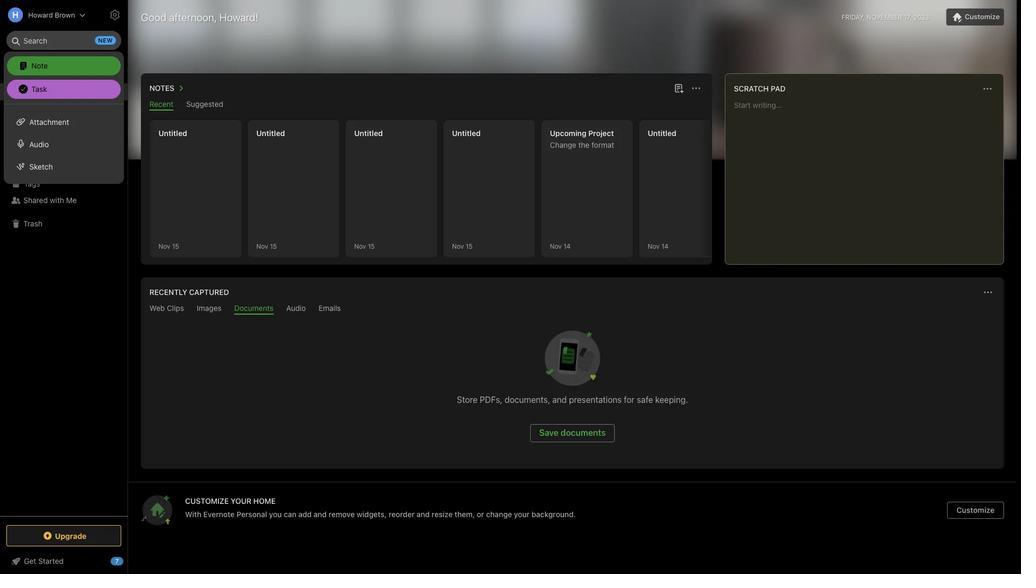 Task type: vqa. For each thing, say whether or not it's contained in the screenshot.
second Untitled from the left
yes



Task type: describe. For each thing, give the bounding box(es) containing it.
more actions field for recently captured
[[981, 285, 996, 300]]

3 untitled from the left
[[354, 129, 383, 138]]

tree containing home
[[0, 84, 128, 516]]

4 15 from the left
[[466, 243, 473, 250]]

documents tab panel
[[141, 315, 1005, 469]]

good afternoon, howard!
[[141, 11, 259, 23]]

with
[[185, 510, 201, 519]]

recent tab panel
[[141, 111, 936, 265]]

november
[[867, 13, 903, 21]]

recent tab
[[150, 100, 174, 111]]

tags
[[24, 179, 40, 188]]

friday,
[[842, 13, 865, 21]]

customize your home with evernote personal you can add and remove widgets, reorder and resize them, or change your background.
[[185, 497, 576, 519]]

2 untitled from the left
[[256, 129, 285, 138]]

them,
[[455, 510, 475, 519]]

17,
[[904, 13, 912, 21]]

evernote
[[203, 510, 235, 519]]

tags button
[[0, 175, 127, 192]]

0 horizontal spatial and
[[314, 510, 327, 519]]

2023
[[914, 13, 930, 21]]

get started
[[24, 557, 64, 566]]

your
[[231, 497, 252, 506]]

pdfs,
[[480, 395, 503, 405]]

web clips
[[150, 304, 184, 313]]

tab list for recently captured
[[143, 304, 1003, 315]]

2 nov from the left
[[256, 243, 268, 250]]

safe
[[637, 395, 653, 405]]

more actions field for scratch pad
[[981, 81, 996, 96]]

notes button
[[147, 82, 187, 95]]

started
[[38, 557, 64, 566]]

note button
[[7, 56, 121, 76]]

Search text field
[[14, 31, 114, 50]]

and inside documents tab panel
[[553, 395, 567, 405]]

1 nov 14 from the left
[[550, 243, 571, 250]]

you
[[269, 510, 282, 519]]

for
[[624, 395, 635, 405]]

tab list for notes
[[143, 100, 710, 111]]

note
[[31, 61, 48, 70]]

personal
[[237, 510, 267, 519]]

howard brown
[[28, 11, 75, 19]]

howard!
[[219, 11, 259, 23]]

1 horizontal spatial and
[[417, 510, 430, 519]]

task button
[[7, 80, 121, 99]]

2 nov 15 from the left
[[256, 243, 277, 250]]

upgrade button
[[6, 526, 121, 547]]

keeping.
[[656, 395, 688, 405]]

tasks
[[23, 139, 43, 148]]

brown
[[55, 11, 75, 19]]

store
[[457, 395, 478, 405]]

new
[[23, 61, 39, 70]]

home
[[254, 497, 276, 506]]

documents
[[561, 428, 606, 438]]

0 horizontal spatial more actions image
[[690, 82, 703, 95]]

documents,
[[505, 395, 550, 405]]

notes link
[[0, 118, 127, 135]]

5 untitled from the left
[[648, 129, 677, 138]]

1 nov from the left
[[159, 243, 170, 250]]

6 nov from the left
[[648, 243, 660, 250]]

home link
[[0, 84, 128, 101]]

upgrade
[[55, 532, 87, 541]]

suggested tab
[[186, 100, 223, 111]]

1 horizontal spatial more actions image
[[982, 286, 995, 299]]

me
[[66, 196, 77, 205]]

1 vertical spatial notes
[[23, 122, 44, 130]]

scratch
[[734, 84, 769, 93]]

0 vertical spatial customize button
[[947, 9, 1005, 26]]

shared with me
[[23, 196, 77, 205]]

recently captured button
[[147, 286, 229, 299]]

presentations
[[569, 395, 622, 405]]

trash
[[23, 220, 42, 228]]

with
[[50, 196, 64, 205]]

notebooks link
[[0, 158, 127, 175]]

clips
[[167, 304, 184, 313]]

images tab
[[197, 304, 222, 315]]

new search field
[[14, 31, 116, 50]]

save
[[540, 428, 559, 438]]

scratch pad
[[734, 84, 786, 93]]

notes inside button
[[150, 84, 174, 93]]

widgets,
[[357, 510, 387, 519]]

4 untitled from the left
[[452, 129, 481, 138]]

3 nov from the left
[[354, 243, 366, 250]]

customize
[[185, 497, 229, 506]]

shared with me link
[[0, 192, 127, 209]]

documents
[[234, 304, 274, 313]]

web
[[150, 304, 165, 313]]



Task type: locate. For each thing, give the bounding box(es) containing it.
sketch button
[[4, 155, 124, 178]]

customize
[[965, 13, 1000, 21], [957, 506, 995, 515]]

tab list containing web clips
[[143, 304, 1003, 315]]

background.
[[532, 510, 576, 519]]

1 untitled from the left
[[159, 129, 187, 138]]

1 14 from the left
[[564, 243, 571, 250]]

0 vertical spatial notes
[[150, 84, 174, 93]]

and right 'add'
[[314, 510, 327, 519]]

1 horizontal spatial nov 14
[[648, 243, 669, 250]]

0 vertical spatial customize
[[965, 13, 1000, 21]]

recent
[[150, 100, 174, 109]]

shortcuts button
[[0, 101, 127, 118]]

2 horizontal spatial and
[[553, 395, 567, 405]]

1 vertical spatial audio
[[286, 304, 306, 313]]

more actions image
[[690, 82, 703, 95], [982, 286, 995, 299]]

customize button
[[947, 9, 1005, 26], [948, 502, 1005, 519]]

0 horizontal spatial audio
[[29, 140, 49, 149]]

and left resize
[[417, 510, 430, 519]]

nov 14
[[550, 243, 571, 250], [648, 243, 669, 250]]

audio
[[29, 140, 49, 149], [286, 304, 306, 313]]

More actions field
[[689, 81, 704, 96], [981, 81, 996, 96], [981, 285, 996, 300]]

audio button
[[4, 133, 124, 155]]

Start writing… text field
[[734, 101, 1004, 256]]

emails
[[319, 304, 341, 313]]

web clips tab
[[150, 304, 184, 315]]

click to collapse image
[[124, 555, 132, 568]]

resize
[[432, 510, 453, 519]]

1 nov 15 from the left
[[159, 243, 179, 250]]

add
[[298, 510, 312, 519]]

1 vertical spatial tab list
[[143, 304, 1003, 315]]

5 nov from the left
[[550, 243, 562, 250]]

tab list containing recent
[[143, 100, 710, 111]]

recently
[[150, 288, 187, 297]]

0 horizontal spatial notes
[[23, 122, 44, 130]]

expand notebooks image
[[3, 162, 11, 171]]

trash link
[[0, 216, 127, 233]]

images
[[197, 304, 222, 313]]

note creation menu element
[[7, 54, 121, 101]]

change
[[486, 510, 512, 519]]

recently captured
[[150, 288, 229, 297]]

notes
[[150, 84, 174, 93], [23, 122, 44, 130]]

afternoon,
[[169, 11, 217, 23]]

suggested
[[186, 100, 223, 109]]

attachment
[[29, 117, 69, 126]]

scratch pad button
[[732, 82, 786, 95]]

new button
[[6, 56, 121, 75]]

2 tab list from the top
[[143, 304, 1003, 315]]

settings image
[[109, 9, 121, 21]]

audio left emails
[[286, 304, 306, 313]]

store pdfs, documents, and presentations for safe keeping.
[[457, 395, 688, 405]]

project
[[589, 129, 614, 138]]

1 15 from the left
[[172, 243, 179, 250]]

14
[[564, 243, 571, 250], [662, 243, 669, 250]]

tasks button
[[0, 135, 127, 152]]

and
[[553, 395, 567, 405], [314, 510, 327, 519], [417, 510, 430, 519]]

nov
[[159, 243, 170, 250], [256, 243, 268, 250], [354, 243, 366, 250], [452, 243, 464, 250], [550, 243, 562, 250], [648, 243, 660, 250]]

documents tab
[[234, 304, 274, 315]]

shortcuts
[[24, 105, 57, 113]]

Account field
[[0, 4, 86, 26]]

upcoming project change the format
[[550, 129, 615, 150]]

remove
[[329, 510, 355, 519]]

3 nov 15 from the left
[[354, 243, 375, 250]]

save documents
[[540, 428, 606, 438]]

task
[[31, 84, 47, 93]]

more actions image
[[982, 82, 995, 95]]

1 horizontal spatial notes
[[150, 84, 174, 93]]

emails tab
[[319, 304, 341, 315]]

tab list
[[143, 100, 710, 111], [143, 304, 1003, 315]]

0 vertical spatial more actions image
[[690, 82, 703, 95]]

pad
[[771, 84, 786, 93]]

reorder
[[389, 510, 415, 519]]

1 tab list from the top
[[143, 100, 710, 111]]

shared
[[23, 196, 48, 205]]

save documents button
[[530, 425, 615, 443]]

untitled
[[159, 129, 187, 138], [256, 129, 285, 138], [354, 129, 383, 138], [452, 129, 481, 138], [648, 129, 677, 138]]

1 vertical spatial customize
[[957, 506, 995, 515]]

and right documents,
[[553, 395, 567, 405]]

Help and Learning task checklist field
[[0, 553, 128, 570]]

7
[[115, 558, 119, 565]]

0 vertical spatial tab list
[[143, 100, 710, 111]]

notebooks
[[24, 162, 61, 171]]

audio tab
[[286, 304, 306, 315]]

15
[[172, 243, 179, 250], [270, 243, 277, 250], [368, 243, 375, 250], [466, 243, 473, 250]]

friday, november 17, 2023
[[842, 13, 930, 21]]

1 vertical spatial more actions image
[[982, 286, 995, 299]]

2 14 from the left
[[662, 243, 669, 250]]

audio inside button
[[29, 140, 49, 149]]

home
[[23, 88, 44, 96]]

captured
[[189, 288, 229, 297]]

change
[[550, 141, 577, 150]]

nov 15
[[159, 243, 179, 250], [256, 243, 277, 250], [354, 243, 375, 250], [452, 243, 473, 250]]

your
[[514, 510, 530, 519]]

1 vertical spatial customize button
[[948, 502, 1005, 519]]

3 15 from the left
[[368, 243, 375, 250]]

audio up sketch
[[29, 140, 49, 149]]

notes up 'tasks'
[[23, 122, 44, 130]]

audio inside tab list
[[286, 304, 306, 313]]

can
[[284, 510, 297, 519]]

format
[[592, 141, 615, 150]]

or
[[477, 510, 484, 519]]

get
[[24, 557, 36, 566]]

new
[[98, 37, 113, 44]]

0 horizontal spatial 14
[[564, 243, 571, 250]]

good
[[141, 11, 167, 23]]

attachment button
[[4, 111, 124, 133]]

2 nov 14 from the left
[[648, 243, 669, 250]]

2 15 from the left
[[270, 243, 277, 250]]

0 horizontal spatial nov 14
[[550, 243, 571, 250]]

notes up recent
[[150, 84, 174, 93]]

0 vertical spatial audio
[[29, 140, 49, 149]]

4 nov 15 from the left
[[452, 243, 473, 250]]

howard
[[28, 11, 53, 19]]

the
[[579, 141, 590, 150]]

upcoming
[[550, 129, 587, 138]]

tree
[[0, 84, 128, 516]]

1 horizontal spatial 14
[[662, 243, 669, 250]]

1 horizontal spatial audio
[[286, 304, 306, 313]]

4 nov from the left
[[452, 243, 464, 250]]

sketch
[[29, 162, 53, 171]]



